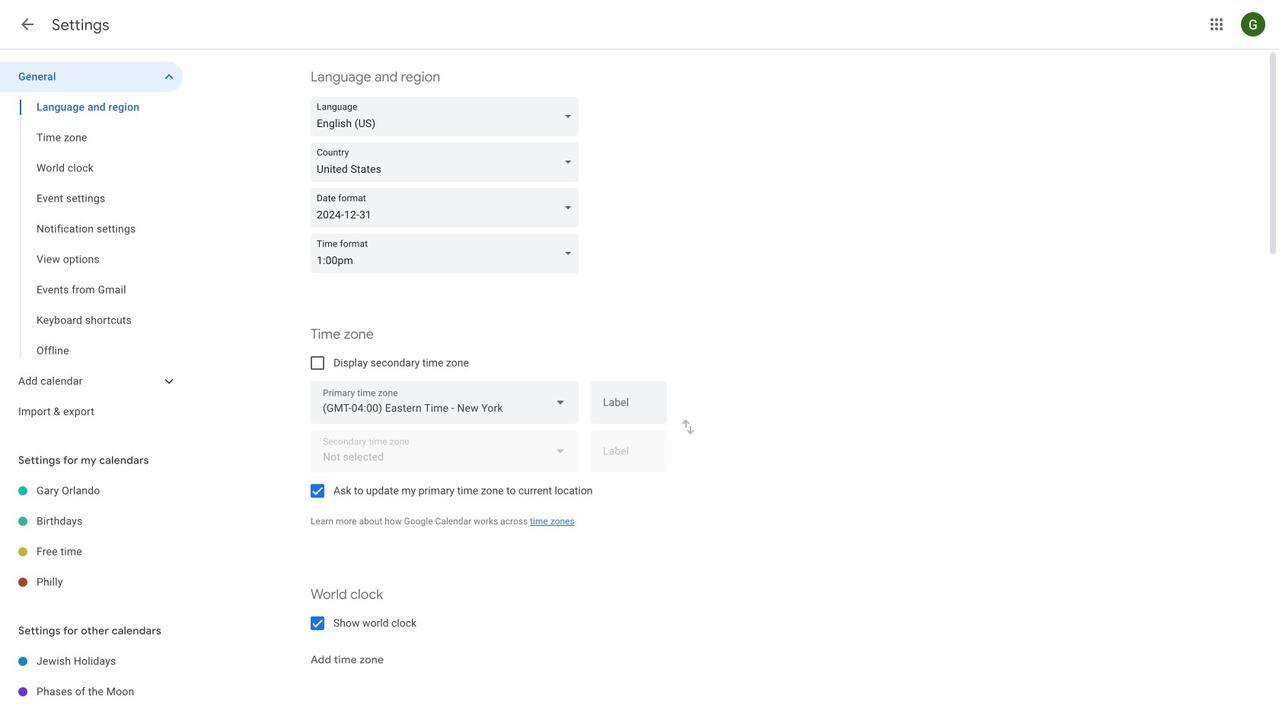 Task type: locate. For each thing, give the bounding box(es) containing it.
None field
[[311, 97, 585, 136], [311, 142, 585, 182], [311, 188, 585, 228], [311, 234, 585, 273], [311, 381, 579, 424], [311, 97, 585, 136], [311, 142, 585, 182], [311, 188, 585, 228], [311, 234, 585, 273], [311, 381, 579, 424]]

birthdays tree item
[[0, 506, 183, 537]]

1 vertical spatial tree
[[0, 476, 183, 598]]

Label for secondary time zone. text field
[[603, 446, 655, 468]]

1 tree from the top
[[0, 62, 183, 427]]

heading
[[52, 15, 109, 35]]

group
[[0, 92, 183, 366]]

0 vertical spatial tree
[[0, 62, 183, 427]]

Label for primary time zone. text field
[[603, 398, 655, 419]]

phases of the moon tree item
[[0, 677, 183, 707]]

go back image
[[18, 15, 37, 34]]

2 vertical spatial tree
[[0, 646, 183, 707]]

tree
[[0, 62, 183, 427], [0, 476, 183, 598], [0, 646, 183, 707]]



Task type: describe. For each thing, give the bounding box(es) containing it.
2 tree from the top
[[0, 476, 183, 598]]

general tree item
[[0, 62, 183, 92]]

gary orlando tree item
[[0, 476, 183, 506]]

jewish holidays tree item
[[0, 646, 183, 677]]

free time tree item
[[0, 537, 183, 567]]

3 tree from the top
[[0, 646, 183, 707]]

philly tree item
[[0, 567, 183, 598]]



Task type: vqa. For each thing, say whether or not it's contained in the screenshot.
tree
yes



